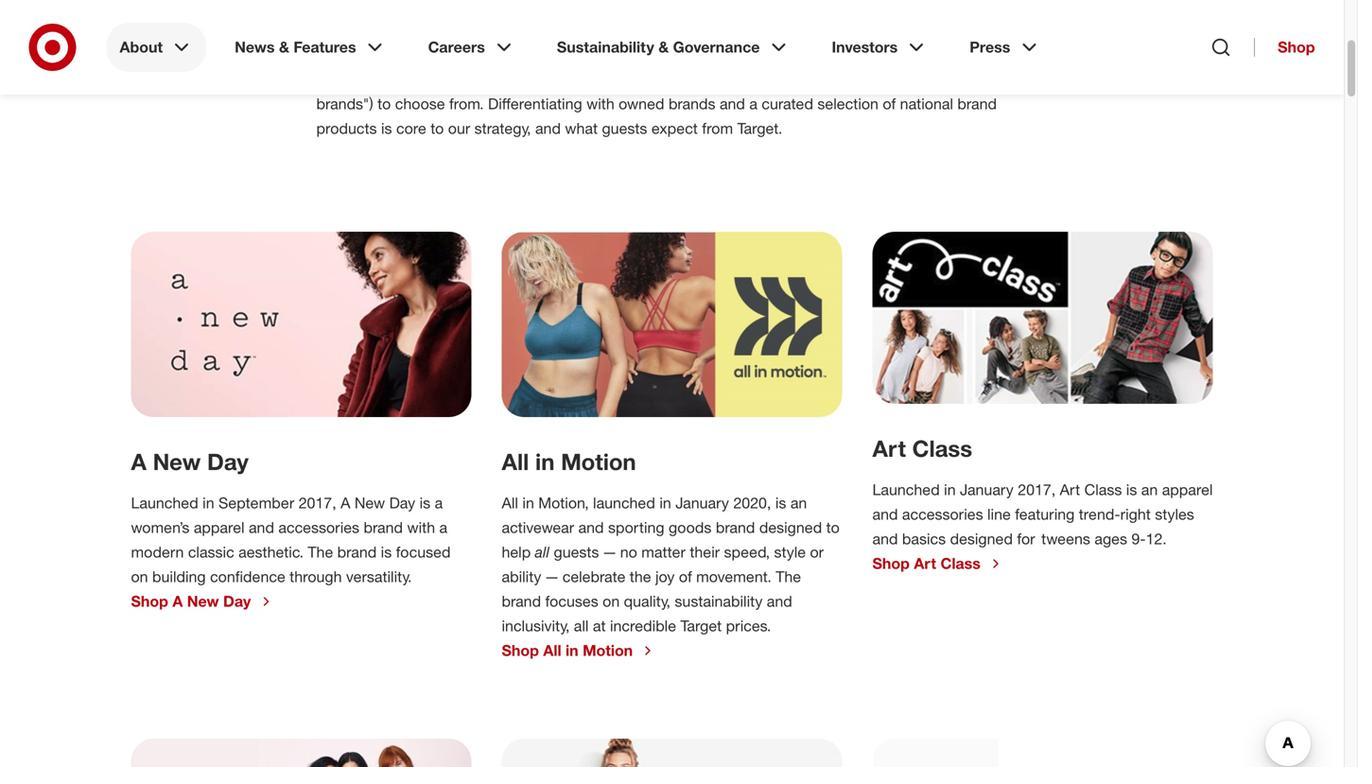 Task type: vqa. For each thing, say whether or not it's contained in the screenshot.
brands within the There's something for everybody to love at Target, with more than 45 private labels (we call them "owned brands") to choose from. Differentiating with owned brands and a curated selection of national brand products is core to our strategy, and what guests expect from Target.
yes



Task type: locate. For each thing, give the bounding box(es) containing it.
0 horizontal spatial —
[[546, 568, 558, 586]]

0 horizontal spatial all
[[535, 543, 554, 561]]

is up right
[[1126, 481, 1137, 499]]

all inside guests — no matter their speed, style or ability — celebrate the joy of movement. the brand focuses on quality, sustainability and inclusivity, all at incredible target prices. shop all in motion
[[574, 617, 589, 635]]

2 vertical spatial art
[[914, 554, 937, 573]]

labels
[[836, 70, 876, 88]]

art
[[873, 435, 906, 462], [1060, 481, 1080, 499], [914, 554, 937, 573]]

1 horizontal spatial on
[[603, 592, 620, 611]]

day up focused
[[389, 494, 415, 512]]

is up focused
[[420, 494, 431, 512]]

1 horizontal spatial apparel
[[1162, 481, 1213, 499]]

1 vertical spatial brands
[[669, 95, 716, 113]]

0 vertical spatial apparel
[[1162, 481, 1213, 499]]

1 horizontal spatial an
[[1142, 481, 1158, 499]]

0 horizontal spatial of
[[679, 568, 692, 586]]

brand up focused
[[364, 518, 403, 537]]

& left governance on the top of page
[[659, 38, 669, 56]]

launched in january 2017, art class is an apparel and accessories line featuring trend-right styles and basics designed for  tweens ages 9-12. shop art class
[[873, 481, 1213, 573]]

launched inside 'launched in september 2017, a new day is a women's apparel and accessories brand with a modern classic aesthetic. the brand is focused on building confidence through versatility. shop a new day'
[[131, 494, 198, 512]]

0 horizontal spatial with
[[407, 518, 435, 537]]

investors link
[[819, 23, 941, 72]]

0 vertical spatial a
[[750, 95, 758, 113]]

at right love
[[593, 70, 606, 88]]

0 horizontal spatial the
[[308, 543, 333, 561]]

0 vertical spatial on
[[131, 568, 148, 586]]

0 vertical spatial motion
[[561, 448, 636, 475]]

of down (we
[[883, 95, 896, 113]]

is inside launched in january 2017, art class is an apparel and accessories line featuring trend-right styles and basics designed for  tweens ages 9-12. shop art class
[[1126, 481, 1137, 499]]

day up september
[[207, 448, 249, 475]]

1 horizontal spatial accessories
[[902, 505, 983, 524]]

and down september
[[249, 518, 274, 537]]

to
[[544, 70, 557, 88], [378, 95, 391, 113], [431, 119, 444, 138], [826, 518, 840, 537]]

january inside launched in january 2017, art class is an apparel and accessories line featuring trend-right styles and basics designed for  tweens ages 9-12. shop art class
[[960, 481, 1014, 499]]

accessories down 2017, a
[[278, 518, 360, 537]]

0 vertical spatial at
[[593, 70, 606, 88]]

1 vertical spatial apparel
[[194, 518, 245, 537]]

1 vertical spatial of
[[679, 568, 692, 586]]

careers
[[428, 38, 485, 56]]

launched inside launched in january 2017, art class is an apparel and accessories line featuring trend-right styles and basics designed for  tweens ages 9-12. shop art class
[[873, 481, 940, 499]]

in down the art class
[[944, 481, 956, 499]]

0 vertical spatial guests
[[602, 119, 647, 138]]

1 vertical spatial on
[[603, 592, 620, 611]]

and down motion,
[[578, 518, 604, 537]]

brands
[[454, 5, 579, 52], [669, 95, 716, 113]]

1 vertical spatial guests
[[554, 543, 599, 561]]

accessories
[[902, 505, 983, 524], [278, 518, 360, 537]]

all inside "all in motion, launched in january 2020, is an activewear and sporting goods brand designed to help"
[[502, 494, 518, 512]]

day down confidence
[[223, 592, 251, 611]]

is inside "there's something for everybody to love at target, with more than 45 private labels (we call them "owned brands") to choose from. differentiating with owned brands and a curated selection of national brand products is core to our strategy, and what guests expect from target."
[[381, 119, 392, 138]]

is left core
[[381, 119, 392, 138]]

all down activewear
[[535, 543, 554, 561]]

an inside launched in january 2017, art class is an apparel and accessories line featuring trend-right styles and basics designed for  tweens ages 9-12. shop art class
[[1142, 481, 1158, 499]]

2 at from the top
[[593, 617, 606, 635]]

day
[[207, 448, 249, 475], [389, 494, 415, 512], [223, 592, 251, 611]]

the inside guests — no matter their speed, style or ability — celebrate the joy of movement. the brand focuses on quality, sustainability and inclusivity, all at incredible target prices. shop all in motion
[[776, 568, 801, 586]]

classic
[[188, 543, 234, 561]]

guests down owned
[[602, 119, 647, 138]]

all for all in motion, launched in january 2020, is an activewear and sporting goods brand designed to help
[[502, 494, 518, 512]]

an right '2020,'
[[791, 494, 807, 512]]

apparel up styles
[[1162, 481, 1213, 499]]

1 horizontal spatial january
[[960, 481, 1014, 499]]

designed up style
[[759, 518, 822, 537]]

a down building
[[173, 592, 183, 611]]

0 horizontal spatial guests
[[554, 543, 599, 561]]

0 horizontal spatial on
[[131, 568, 148, 586]]

1 vertical spatial new
[[355, 494, 385, 512]]

all
[[535, 543, 554, 561], [574, 617, 589, 635]]

launched up women's
[[131, 494, 198, 512]]

shop link
[[1254, 38, 1315, 57]]

0 horizontal spatial a
[[131, 448, 147, 475]]

an inside "all in motion, launched in january 2020, is an activewear and sporting goods brand designed to help"
[[791, 494, 807, 512]]

brands up everybody
[[454, 5, 579, 52]]

class up basics
[[913, 435, 973, 462]]

in for january
[[944, 481, 956, 499]]

motion down incredible
[[583, 641, 633, 660]]

1 horizontal spatial of
[[883, 95, 896, 113]]

0 vertical spatial of
[[883, 95, 896, 113]]

all for all in motion
[[502, 448, 529, 475]]

in
[[535, 448, 555, 475], [944, 481, 956, 499], [203, 494, 214, 512], [523, 494, 534, 512], [660, 494, 671, 512], [566, 641, 579, 660]]

in down a new day
[[203, 494, 214, 512]]

&
[[279, 38, 289, 56], [659, 38, 669, 56]]

1 horizontal spatial all
[[574, 617, 589, 635]]

shop inside launched in january 2017, art class is an apparel and accessories line featuring trend-right styles and basics designed for  tweens ages 9-12. shop art class
[[873, 554, 910, 573]]

2 vertical spatial a
[[439, 518, 448, 537]]

1 horizontal spatial a
[[173, 592, 183, 611]]

1 at from the top
[[593, 70, 606, 88]]

with up focused
[[407, 518, 435, 537]]

designed
[[759, 518, 822, 537], [950, 530, 1013, 548]]

joy
[[656, 568, 675, 586]]

0 vertical spatial new
[[153, 448, 201, 475]]

motion
[[561, 448, 636, 475], [583, 641, 633, 660]]

1 horizontal spatial &
[[659, 38, 669, 56]]

1 vertical spatial all
[[574, 617, 589, 635]]

building
[[152, 568, 206, 586]]

0 horizontal spatial accessories
[[278, 518, 360, 537]]

guests — no matter their speed, style or ability — celebrate the joy of movement. the brand focuses on quality, sustainability and inclusivity, all at incredible target prices. shop all in motion
[[502, 543, 824, 660]]

2 vertical spatial with
[[407, 518, 435, 537]]

from.
[[449, 95, 484, 113]]

0 vertical spatial —
[[603, 543, 616, 561]]

new right 2017, a
[[355, 494, 385, 512]]

an
[[1142, 481, 1158, 499], [791, 494, 807, 512]]

launched down the art class
[[873, 481, 940, 499]]

brands down the more
[[669, 95, 716, 113]]

versatility.
[[346, 568, 412, 586]]

to left basics
[[826, 518, 840, 537]]

through
[[290, 568, 342, 586]]

brand up versatility.
[[337, 543, 377, 561]]

national
[[900, 95, 954, 113]]

in up goods
[[660, 494, 671, 512]]

january
[[960, 481, 1014, 499], [676, 494, 729, 512]]

45
[[765, 70, 781, 88]]

the inside 'launched in september 2017, a new day is a women's apparel and accessories brand with a modern classic aesthetic. the brand is focused on building confidence through versatility. shop a new day'
[[308, 543, 333, 561]]

& right news
[[279, 38, 289, 56]]

guests inside guests — no matter their speed, style or ability — celebrate the joy of movement. the brand focuses on quality, sustainability and inclusivity, all at incredible target prices. shop all in motion
[[554, 543, 599, 561]]

the up through
[[308, 543, 333, 561]]

a woman kissing another woman image
[[502, 232, 842, 417]]

2 horizontal spatial with
[[659, 70, 687, 88]]

0 vertical spatial class
[[913, 435, 973, 462]]

january inside "all in motion, launched in january 2020, is an activewear and sporting goods brand designed to help"
[[676, 494, 729, 512]]

at inside guests — no matter their speed, style or ability — celebrate the joy of movement. the brand focuses on quality, sustainability and inclusivity, all at incredible target prices. shop all in motion
[[593, 617, 606, 635]]

january up the line
[[960, 481, 1014, 499]]

something
[[371, 70, 442, 88]]

brand inside "there's something for everybody to love at target, with more than 45 private labels (we call them "owned brands") to choose from. differentiating with owned brands and a curated selection of national brand products is core to our strategy, and what guests expect from target."
[[958, 95, 997, 113]]

0 horizontal spatial art
[[873, 435, 906, 462]]

1 vertical spatial the
[[776, 568, 801, 586]]

with down the sustainability & governance
[[659, 70, 687, 88]]

0 horizontal spatial january
[[676, 494, 729, 512]]

motion up launched at the left of the page
[[561, 448, 636, 475]]

at inside "there's something for everybody to love at target, with more than 45 private labels (we call them "owned brands") to choose from. differentiating with owned brands and a curated selection of national brand products is core to our strategy, and what guests expect from target."
[[593, 70, 606, 88]]

with up what
[[587, 95, 615, 113]]

accessories inside 'launched in september 2017, a new day is a women's apparel and accessories brand with a modern classic aesthetic. the brand is focused on building confidence through versatility. shop a new day'
[[278, 518, 360, 537]]

in for september
[[203, 494, 214, 512]]

2 vertical spatial class
[[941, 554, 981, 573]]

1 horizontal spatial brands
[[669, 95, 716, 113]]

0 vertical spatial the
[[308, 543, 333, 561]]

all up shop all in motion link
[[574, 617, 589, 635]]

call
[[908, 70, 931, 88]]

is right '2020,'
[[776, 494, 786, 512]]

a up women's
[[131, 448, 147, 475]]

all in motion, launched in january 2020, is an activewear and sporting goods brand designed to help
[[502, 494, 840, 561]]

1 horizontal spatial designed
[[950, 530, 1013, 548]]

apparel inside 'launched in september 2017, a new day is a women's apparel and accessories brand with a modern classic aesthetic. the brand is focused on building confidence through versatility. shop a new day'
[[194, 518, 245, 537]]

modern
[[131, 543, 184, 561]]

designed down the line
[[950, 530, 1013, 548]]

of right joy
[[679, 568, 692, 586]]

sustainability
[[675, 592, 763, 611]]

0 horizontal spatial apparel
[[194, 518, 245, 537]]

0 horizontal spatial launched
[[131, 494, 198, 512]]

0 horizontal spatial designed
[[759, 518, 822, 537]]

in inside launched in january 2017, art class is an apparel and accessories line featuring trend-right styles and basics designed for  tweens ages 9-12. shop art class
[[944, 481, 956, 499]]

the
[[308, 543, 333, 561], [776, 568, 801, 586]]

brand down "owned on the top right
[[958, 95, 997, 113]]

in up activewear
[[523, 494, 534, 512]]

in inside 'launched in september 2017, a new day is a women's apparel and accessories brand with a modern classic aesthetic. the brand is focused on building confidence through versatility. shop a new day'
[[203, 494, 214, 512]]

to left our at the top of the page
[[431, 119, 444, 138]]

brand up speed,
[[716, 518, 755, 537]]

1 horizontal spatial launched
[[873, 481, 940, 499]]

aesthetic.
[[239, 543, 304, 561]]

0 vertical spatial brands
[[454, 5, 579, 52]]

0 horizontal spatial &
[[279, 38, 289, 56]]

new up women's
[[153, 448, 201, 475]]

0 vertical spatial a
[[131, 448, 147, 475]]

0 vertical spatial with
[[659, 70, 687, 88]]

class down basics
[[941, 554, 981, 573]]

1 vertical spatial at
[[593, 617, 606, 635]]

guests up celebrate
[[554, 543, 599, 561]]

or
[[810, 543, 824, 561]]

brand down ability
[[502, 592, 541, 611]]

the down style
[[776, 568, 801, 586]]

with
[[659, 70, 687, 88], [587, 95, 615, 113], [407, 518, 435, 537]]

focused
[[396, 543, 451, 561]]

press
[[970, 38, 1011, 56]]

1 horizontal spatial the
[[776, 568, 801, 586]]

2 & from the left
[[659, 38, 669, 56]]

and left basics
[[873, 530, 898, 548]]

than
[[731, 70, 760, 88]]

to left love
[[544, 70, 557, 88]]

2 vertical spatial all
[[543, 641, 562, 660]]

and inside "all in motion, launched in january 2020, is an activewear and sporting goods brand designed to help"
[[578, 518, 604, 537]]

2017, a
[[299, 494, 350, 512]]

on down modern
[[131, 568, 148, 586]]

for
[[446, 70, 464, 88]]

(we
[[880, 70, 903, 88]]

accessories up basics
[[902, 505, 983, 524]]

1 horizontal spatial guests
[[602, 119, 647, 138]]

apparel up classic at bottom
[[194, 518, 245, 537]]

at up shop all in motion link
[[593, 617, 606, 635]]

class up trend-
[[1085, 481, 1122, 499]]

on down celebrate
[[603, 592, 620, 611]]

0 vertical spatial all
[[502, 448, 529, 475]]

an up right
[[1142, 481, 1158, 499]]

and up prices.
[[767, 592, 792, 611]]

on inside 'launched in september 2017, a new day is a women's apparel and accessories brand with a modern classic aesthetic. the brand is focused on building confidence through versatility. shop a new day'
[[131, 568, 148, 586]]

"owned
[[973, 70, 1026, 88]]

and inside guests — no matter their speed, style or ability — celebrate the joy of movement. the brand focuses on quality, sustainability and inclusivity, all at incredible target prices. shop all in motion
[[767, 592, 792, 611]]

1 vertical spatial with
[[587, 95, 615, 113]]

1 vertical spatial motion
[[583, 641, 633, 660]]

governance
[[673, 38, 760, 56]]

shop
[[1278, 38, 1315, 56], [873, 554, 910, 573], [131, 592, 168, 611], [502, 641, 539, 660]]

a
[[131, 448, 147, 475], [173, 592, 183, 611]]

0 horizontal spatial an
[[791, 494, 807, 512]]

a
[[750, 95, 758, 113], [435, 494, 443, 512], [439, 518, 448, 537]]

and up shop art class link at the bottom
[[873, 505, 898, 524]]

in down inclusivity,
[[566, 641, 579, 660]]

motion inside guests — no matter their speed, style or ability — celebrate the joy of movement. the brand focuses on quality, sustainability and inclusivity, all at incredible target prices. shop all in motion
[[583, 641, 633, 660]]

in for motion
[[535, 448, 555, 475]]

1 vertical spatial a
[[173, 592, 183, 611]]

— right ability
[[546, 568, 558, 586]]

—
[[603, 543, 616, 561], [546, 568, 558, 586]]

0 vertical spatial day
[[207, 448, 249, 475]]

target,
[[610, 70, 655, 88]]

1 vertical spatial —
[[546, 568, 558, 586]]

in up motion,
[[535, 448, 555, 475]]

brand inside "all in motion, launched in january 2020, is an activewear and sporting goods brand designed to help"
[[716, 518, 755, 537]]

them
[[935, 70, 969, 88]]

0 vertical spatial art
[[873, 435, 906, 462]]

2 horizontal spatial art
[[1060, 481, 1080, 499]]

at
[[593, 70, 606, 88], [593, 617, 606, 635]]

guests inside "there's something for everybody to love at target, with more than 45 private labels (we call them "owned brands") to choose from. differentiating with owned brands and a curated selection of national brand products is core to our strategy, and what guests expect from target."
[[602, 119, 647, 138]]

1 vertical spatial all
[[502, 494, 518, 512]]

new down building
[[187, 592, 219, 611]]

— left no
[[603, 543, 616, 561]]

1 & from the left
[[279, 38, 289, 56]]

everybody
[[468, 70, 540, 88]]

january up goods
[[676, 494, 729, 512]]

class
[[913, 435, 973, 462], [1085, 481, 1122, 499], [941, 554, 981, 573]]

careers link
[[415, 23, 529, 72]]



Task type: describe. For each thing, give the bounding box(es) containing it.
goods
[[669, 518, 712, 537]]

strategy,
[[475, 119, 531, 138]]

matter
[[642, 543, 686, 561]]

shop a new day link
[[131, 592, 274, 611]]

sporting
[[608, 518, 665, 537]]

tweens
[[1042, 530, 1091, 548]]

curated
[[762, 95, 814, 113]]

target
[[681, 617, 722, 635]]

a inside 'launched in september 2017, a new day is a women's apparel and accessories brand with a modern classic aesthetic. the brand is focused on building confidence through versatility. shop a new day'
[[173, 592, 183, 611]]

about link
[[106, 23, 206, 72]]

to down something
[[378, 95, 391, 113]]

a collage of a man and a woman image
[[873, 232, 1213, 404]]

1 vertical spatial class
[[1085, 481, 1122, 499]]

shop inside guests — no matter their speed, style or ability — celebrate the joy of movement. the brand focuses on quality, sustainability and inclusivity, all at incredible target prices. shop all in motion
[[502, 641, 539, 660]]

products
[[316, 119, 377, 138]]

there's
[[316, 70, 366, 88]]

about
[[120, 38, 163, 56]]

shop all in motion link
[[502, 641, 656, 660]]

inclusivity,
[[502, 617, 570, 635]]

a new day
[[131, 448, 249, 475]]

incredible
[[610, 617, 676, 635]]

owned brands
[[316, 5, 579, 52]]

ages
[[1095, 530, 1128, 548]]

investors
[[832, 38, 898, 56]]

launched in september 2017, a new day is a women's apparel and accessories brand with a modern classic aesthetic. the brand is focused on building confidence through versatility. shop a new day
[[131, 494, 451, 611]]

styles
[[1155, 505, 1195, 524]]

shop art class link
[[873, 554, 1003, 573]]

on inside guests — no matter their speed, style or ability — celebrate the joy of movement. the brand focuses on quality, sustainability and inclusivity, all at incredible target prices. shop all in motion
[[603, 592, 620, 611]]

1 horizontal spatial with
[[587, 95, 615, 113]]

a person with curly hair image
[[131, 232, 472, 417]]

celebrate
[[563, 568, 626, 586]]

news & features
[[235, 38, 356, 56]]

news & features link
[[221, 23, 400, 72]]

september
[[219, 494, 294, 512]]

& for governance
[[659, 38, 669, 56]]

news
[[235, 38, 275, 56]]

no
[[620, 543, 637, 561]]

line
[[988, 505, 1011, 524]]

apparel inside launched in january 2017, art class is an apparel and accessories line featuring trend-right styles and basics designed for  tweens ages 9-12. shop art class
[[1162, 481, 1213, 499]]

accessories inside launched in january 2017, art class is an apparel and accessories line featuring trend-right styles and basics designed for  tweens ages 9-12. shop art class
[[902, 505, 983, 524]]

to inside "all in motion, launched in january 2020, is an activewear and sporting goods brand designed to help"
[[826, 518, 840, 537]]

choose
[[395, 95, 445, 113]]

sustainability
[[557, 38, 654, 56]]

designed inside "all in motion, launched in january 2020, is an activewear and sporting goods brand designed to help"
[[759, 518, 822, 537]]

is inside "all in motion, launched in january 2020, is an activewear and sporting goods brand designed to help"
[[776, 494, 786, 512]]

1 vertical spatial a
[[435, 494, 443, 512]]

12.
[[1146, 530, 1167, 548]]

quality,
[[624, 592, 671, 611]]

confidence
[[210, 568, 285, 586]]

private
[[786, 70, 832, 88]]

1 horizontal spatial art
[[914, 554, 937, 573]]

2020,
[[733, 494, 771, 512]]

more
[[692, 70, 726, 88]]

art class
[[873, 435, 973, 462]]

motion,
[[539, 494, 589, 512]]

launched for new
[[131, 494, 198, 512]]

0 horizontal spatial brands
[[454, 5, 579, 52]]

press link
[[957, 23, 1054, 72]]

1 vertical spatial day
[[389, 494, 415, 512]]

sustainability & governance
[[557, 38, 760, 56]]

in for motion,
[[523, 494, 534, 512]]

and down than
[[720, 95, 745, 113]]

in inside guests — no matter their speed, style or ability — celebrate the joy of movement. the brand focuses on quality, sustainability and inclusivity, all at incredible target prices. shop all in motion
[[566, 641, 579, 660]]

expect
[[652, 119, 698, 138]]

featuring
[[1015, 505, 1075, 524]]

ability
[[502, 568, 541, 586]]

of inside "there's something for everybody to love at target, with more than 45 private labels (we call them "owned brands") to choose from. differentiating with owned brands and a curated selection of national brand products is core to our strategy, and what guests expect from target."
[[883, 95, 896, 113]]

owned
[[619, 95, 665, 113]]

basics
[[902, 530, 946, 548]]

their
[[690, 543, 720, 561]]

with inside 'launched in september 2017, a new day is a women's apparel and accessories brand with a modern classic aesthetic. the brand is focused on building confidence through versatility. shop a new day'
[[407, 518, 435, 537]]

differentiating
[[488, 95, 582, 113]]

and inside 'launched in september 2017, a new day is a women's apparel and accessories brand with a modern classic aesthetic. the brand is focused on building confidence through versatility. shop a new day'
[[249, 518, 274, 537]]

a inside "there's something for everybody to love at target, with more than 45 private labels (we call them "owned brands") to choose from. differentiating with owned brands and a curated selection of national brand products is core to our strategy, and what guests expect from target."
[[750, 95, 758, 113]]

core
[[396, 119, 426, 138]]

target.
[[737, 119, 783, 138]]

2 vertical spatial new
[[187, 592, 219, 611]]

and down differentiating
[[535, 119, 561, 138]]

brands inside "there's something for everybody to love at target, with more than 45 private labels (we call them "owned brands") to choose from. differentiating with owned brands and a curated selection of national brand products is core to our strategy, and what guests expect from target."
[[669, 95, 716, 113]]

style
[[774, 543, 806, 561]]

of inside guests — no matter their speed, style or ability — celebrate the joy of movement. the brand focuses on quality, sustainability and inclusivity, all at incredible target prices. shop all in motion
[[679, 568, 692, 586]]

2017,
[[1018, 481, 1056, 499]]

movement.
[[696, 568, 772, 586]]

women's
[[131, 518, 190, 537]]

prices.
[[726, 617, 771, 635]]

sustainability & governance link
[[544, 23, 804, 72]]

9-
[[1132, 530, 1146, 548]]

0 vertical spatial all
[[535, 543, 554, 561]]

shop inside 'launched in september 2017, a new day is a women's apparel and accessories brand with a modern classic aesthetic. the brand is focused on building confidence through versatility. shop a new day'
[[131, 592, 168, 611]]

trend-
[[1079, 505, 1121, 524]]

brand inside guests — no matter their speed, style or ability — celebrate the joy of movement. the brand focuses on quality, sustainability and inclusivity, all at incredible target prices. shop all in motion
[[502, 592, 541, 611]]

our
[[448, 119, 470, 138]]

all inside guests — no matter their speed, style or ability — celebrate the joy of movement. the brand focuses on quality, sustainability and inclusivity, all at incredible target prices. shop all in motion
[[543, 641, 562, 660]]

is up versatility.
[[381, 543, 392, 561]]

help
[[502, 543, 531, 561]]

right
[[1121, 505, 1151, 524]]

the
[[630, 568, 651, 586]]

selection
[[818, 95, 879, 113]]

1 horizontal spatial —
[[603, 543, 616, 561]]

launched for class
[[873, 481, 940, 499]]

1 vertical spatial art
[[1060, 481, 1080, 499]]

what
[[565, 119, 598, 138]]

from
[[702, 119, 733, 138]]

2 vertical spatial day
[[223, 592, 251, 611]]

& for features
[[279, 38, 289, 56]]

owned
[[316, 5, 444, 52]]

love
[[561, 70, 589, 88]]

designed inside launched in january 2017, art class is an apparel and accessories line featuring trend-right styles and basics designed for  tweens ages 9-12. shop art class
[[950, 530, 1013, 548]]

launched
[[593, 494, 655, 512]]

activewear
[[502, 518, 574, 537]]

focuses
[[545, 592, 599, 611]]

brands")
[[316, 95, 373, 113]]

all in motion
[[502, 448, 636, 475]]

speed,
[[724, 543, 770, 561]]



